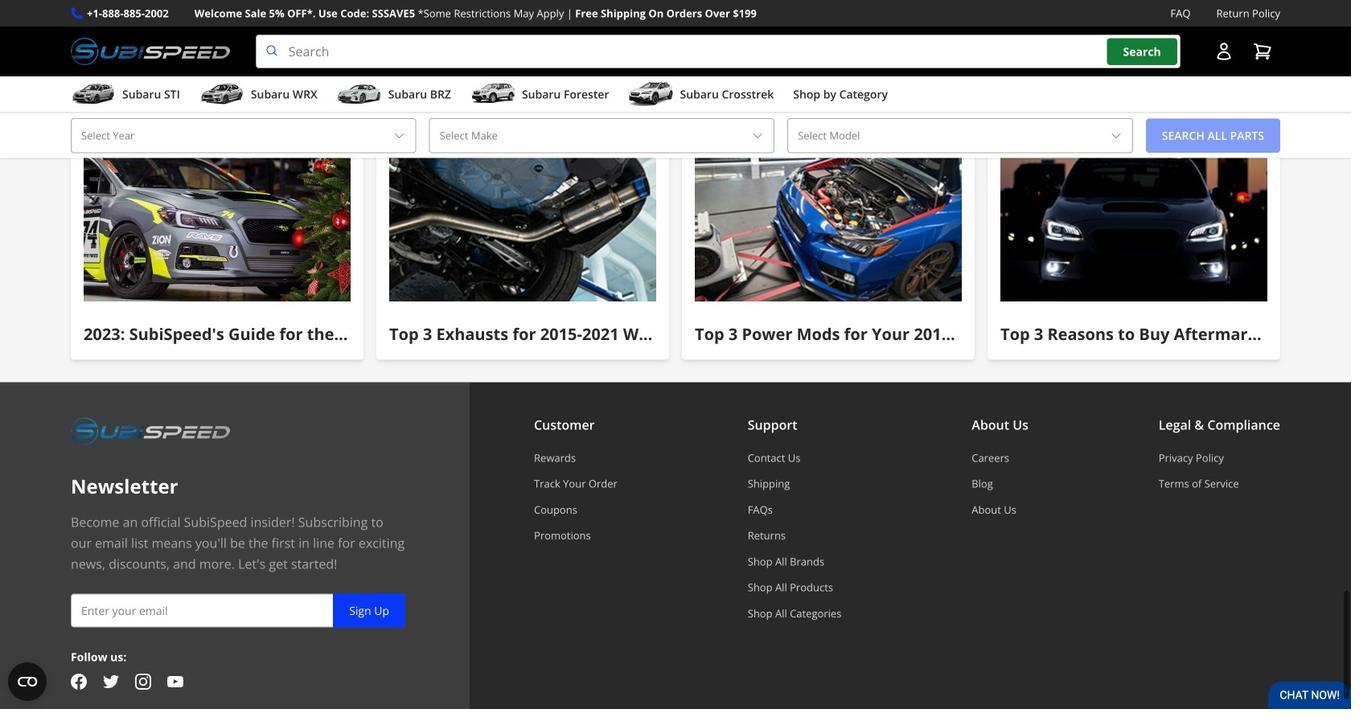 Task type: locate. For each thing, give the bounding box(es) containing it.
wrx/sti exhaust image
[[389, 147, 657, 302]]

2 subispeed logo image from the top
[[71, 415, 230, 448]]

a subaru sti thumbnail image image
[[71, 82, 116, 106]]

a subaru wrx thumbnail image image
[[199, 82, 245, 106]]

open widget image
[[8, 663, 47, 702]]

a subaru crosstrek thumbnail image image
[[629, 82, 674, 106]]

0 vertical spatial subispeed logo image
[[71, 35, 230, 68]]

facebook logo image
[[71, 674, 87, 690]]

Enter your email text field
[[71, 594, 406, 628]]

select make image
[[752, 129, 765, 142]]

wrx/sti engine bay image
[[695, 147, 962, 302]]

a subaru forester thumbnail image image
[[471, 82, 516, 106]]

1 vertical spatial subispeed logo image
[[71, 415, 230, 448]]

Select Year button
[[71, 118, 416, 153]]

subispeed logo image
[[71, 35, 230, 68], [71, 415, 230, 448]]

instagram logo image
[[135, 674, 151, 690]]



Task type: vqa. For each thing, say whether or not it's contained in the screenshot.
the Forester
no



Task type: describe. For each thing, give the bounding box(es) containing it.
wrx/sti interior image
[[84, 147, 351, 302]]

wrx/sti aftermarket light image
[[1001, 147, 1268, 302]]

Select Model button
[[788, 118, 1134, 153]]

twitter logo image
[[103, 674, 119, 690]]

search input field
[[256, 35, 1181, 68]]

select year image
[[393, 129, 406, 142]]

youtube logo image
[[167, 674, 183, 690]]

select model image
[[1110, 129, 1123, 142]]

a subaru brz thumbnail image image
[[337, 82, 382, 106]]

1 subispeed logo image from the top
[[71, 35, 230, 68]]

button image
[[1215, 42, 1234, 61]]

Select Make button
[[429, 118, 775, 153]]



